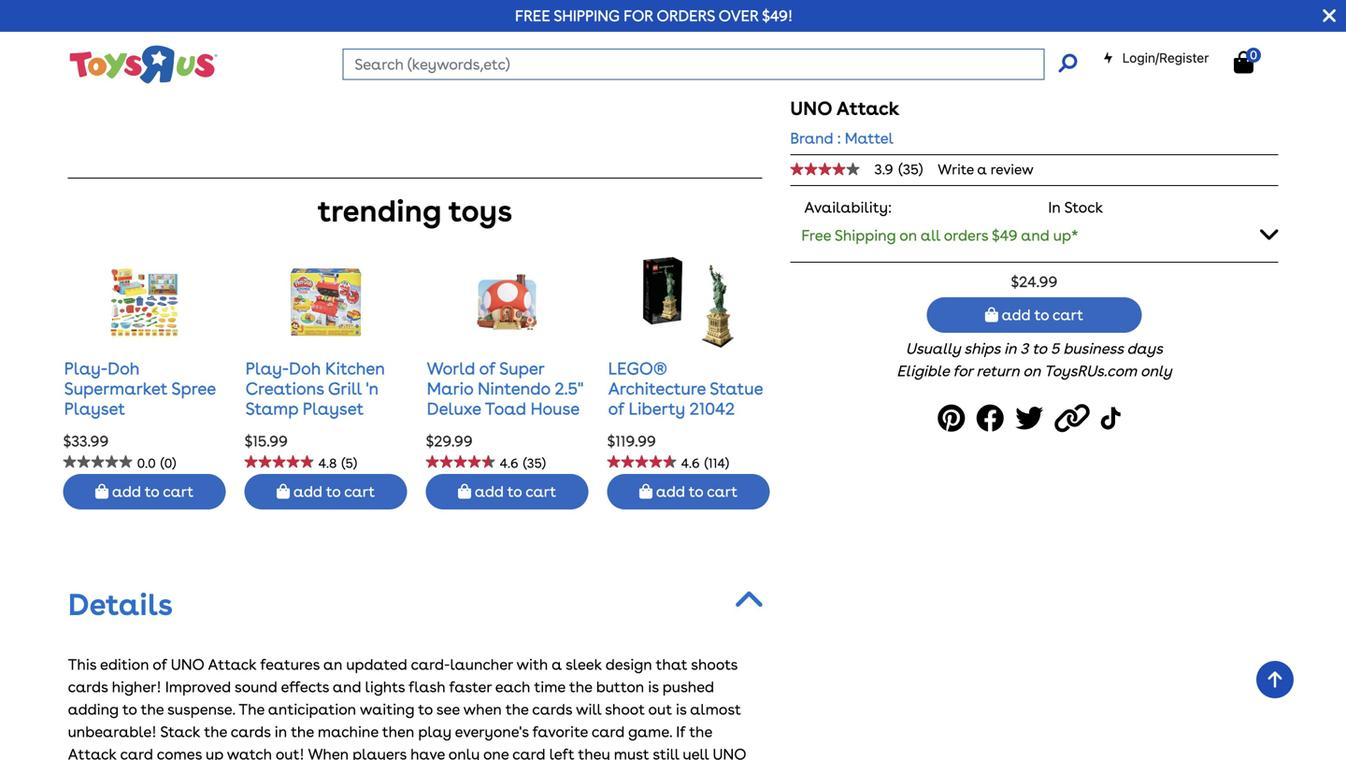 Task type: describe. For each thing, give the bounding box(es) containing it.
the up up
[[204, 723, 227, 741]]

$33.99
[[63, 432, 109, 450]]

then
[[382, 723, 414, 741]]

higher!
[[112, 678, 161, 696]]

4.6 (114)
[[681, 455, 729, 471]]

this
[[68, 655, 97, 674]]

$24.99
[[1011, 273, 1058, 291]]

lego® architecture statue of liberty 21042 building kit (1685 piece) link
[[608, 359, 763, 459]]

card-
[[411, 655, 450, 674]]

only inside this edition of uno attack features an updated card-launcher with a sleek design that shoots cards higher! improved sound effects and lights flash faster each time the button is pushed adding to the suspense. the anticipation waiting to see when the cards will shoot out is almost unbearable! stack the cards in the machine then play everyone's favorite card game. if the attack card comes up watch out! when players have only one card left they must still yell
[[449, 745, 480, 760]]

to down flash
[[418, 700, 433, 718]]

add to cart for lego® architecture statue of liberty 21042 building kit (1685 piece)
[[653, 482, 738, 501]]

(35) for 4.6 (35)
[[523, 455, 546, 471]]

spree
[[172, 379, 216, 399]]

availability:
[[805, 198, 892, 216]]

and inside this edition of uno attack features an updated card-launcher with a sleek design that shoots cards higher! improved sound effects and lights flash faster each time the button is pushed adding to the suspense. the anticipation waiting to see when the cards will shoot out is almost unbearable! stack the cards in the machine then play everyone's favorite card game. if the attack card comes up watch out! when players have only one card left they must still yell
[[333, 678, 361, 696]]

of inside world of super mario nintendo 2.5" deluxe toad house playset $29.99
[[479, 359, 495, 379]]

left
[[549, 745, 575, 760]]

up
[[206, 745, 223, 760]]

share uno attack on facebook image
[[976, 398, 1010, 440]]

piece)
[[608, 439, 654, 459]]

add to cart down $24.99
[[998, 306, 1084, 324]]

details link
[[68, 587, 173, 623]]

write a review
[[938, 161, 1034, 178]]

1 horizontal spatial card
[[513, 745, 546, 760]]

anticipation
[[268, 700, 356, 718]]

write a review button
[[938, 161, 1034, 178]]

doh for playset
[[108, 359, 140, 379]]

(5)
[[342, 455, 357, 471]]

5
[[1051, 340, 1060, 358]]

shopping bag image for world of super mario nintendo 2.5" deluxe toad house playset
[[458, 484, 471, 499]]

to down 4.6 (35)
[[508, 482, 522, 501]]

0 vertical spatial is
[[648, 678, 659, 696]]

share a link to uno attack on twitter image
[[1016, 398, 1049, 440]]

business
[[1063, 340, 1124, 358]]

$49
[[992, 226, 1018, 245]]

launcher
[[450, 655, 513, 674]]

edition
[[100, 655, 149, 674]]

brand
[[791, 129, 834, 147]]

:
[[837, 129, 841, 147]]

in inside the usually ships in 3 to 5 business days eligible for return on toysrus.com only
[[1004, 340, 1017, 358]]

flash
[[409, 678, 446, 696]]

play-doh supermarket spree playset link
[[64, 359, 216, 419]]

lego® architecture statue of liberty 21042 building kit (1685 piece)
[[608, 359, 763, 459]]

creations
[[246, 379, 324, 399]]

0 vertical spatial cards
[[68, 678, 108, 696]]

play-doh kitchen creations grill 'n stamp playset link
[[246, 359, 385, 419]]

free shipping on all orders $49 and up* button
[[791, 215, 1279, 254]]

favorite
[[533, 723, 588, 741]]

create a pinterest pin for uno attack image
[[938, 398, 971, 440]]

mario
[[427, 379, 474, 399]]

the down each
[[506, 700, 529, 718]]

all
[[921, 226, 941, 245]]

add for lego® architecture statue of liberty 21042 building kit (1685 piece)
[[656, 482, 685, 501]]

play- for play-doh kitchen creations grill 'n stamp playset
[[246, 359, 289, 379]]

4.6 for lego® architecture statue of liberty 21042 building kit (1685 piece)
[[681, 455, 700, 471]]

each
[[495, 678, 531, 696]]

trending
[[318, 193, 442, 229]]

'n
[[366, 379, 379, 399]]

add for play-doh kitchen creations grill 'n stamp playset
[[293, 482, 322, 501]]

if
[[676, 723, 686, 741]]

$49!
[[762, 7, 793, 25]]

grill
[[328, 379, 362, 399]]

play-doh supermarket spree playset
[[64, 359, 216, 419]]

free
[[515, 7, 550, 25]]

free
[[802, 226, 831, 245]]

4.8
[[318, 455, 337, 471]]

free shipping for orders over $49! link
[[515, 7, 793, 25]]

world of super mario nintendo 2.5" deluxe toad house playset $29.99
[[426, 359, 584, 450]]

orders
[[944, 226, 989, 245]]

free shipping for orders over $49!
[[515, 7, 793, 25]]

to inside the usually ships in 3 to 5 business days eligible for return on toysrus.com only
[[1032, 340, 1047, 358]]

the
[[239, 700, 265, 718]]

this edition of uno attack features an updated card-launcher with a sleek design that shoots cards higher! improved sound effects and lights flash faster each time the button is pushed adding to the suspense. the anticipation waiting to see when the cards will shoot out is almost unbearable! stack the cards in the machine then play everyone's favorite card game. if the attack card comes up watch out! when players have only one card left they must still yell
[[68, 655, 752, 760]]

time
[[534, 678, 566, 696]]

Enter Keyword or Item No. search field
[[343, 49, 1045, 80]]

2 vertical spatial attack
[[68, 745, 117, 760]]

shoots
[[691, 655, 738, 674]]

world
[[427, 359, 475, 379]]

return
[[977, 362, 1020, 380]]

lego® architecture statue of liberty 21042 building kit (1685 piece) image
[[642, 256, 736, 349]]

the up out!
[[291, 723, 314, 741]]

shopping bag image for play-doh supermarket spree playset
[[95, 484, 109, 499]]

add to cart for world of super mario nintendo 2.5" deluxe toad house playset
[[471, 482, 557, 501]]

that
[[656, 655, 688, 674]]

(114)
[[705, 455, 729, 471]]

add to cart button for world of super mario nintendo 2.5" deluxe toad house playset
[[426, 474, 589, 509]]

tiktok image
[[1101, 398, 1125, 440]]

comes
[[157, 745, 202, 760]]

usually ships in 3 to 5 business days eligible for return on toysrus.com only
[[897, 340, 1172, 380]]

super
[[499, 359, 544, 379]]

almost
[[690, 700, 741, 718]]

(0)
[[160, 455, 176, 471]]

add for play-doh supermarket spree playset
[[112, 482, 141, 501]]

add up 3
[[1002, 306, 1031, 324]]

stack
[[160, 723, 200, 741]]

over
[[719, 7, 759, 25]]

attack inside uno attack brand : mattel
[[837, 97, 900, 120]]

0 horizontal spatial shopping bag image
[[277, 484, 290, 499]]

pushed
[[663, 678, 714, 696]]

0
[[1250, 48, 1258, 62]]

toad
[[485, 399, 526, 419]]

lights
[[365, 678, 405, 696]]

out
[[649, 700, 672, 718]]

brand : mattel link
[[791, 127, 894, 150]]

out!
[[276, 745, 305, 760]]

0.0 (0)
[[137, 455, 176, 471]]

button
[[596, 678, 644, 696]]



Task type: vqa. For each thing, say whether or not it's contained in the screenshot.
bottom cards
yes



Task type: locate. For each thing, give the bounding box(es) containing it.
play- inside the play-doh kitchen creations grill 'n stamp playset
[[246, 359, 289, 379]]

uno up brand on the top right of the page
[[791, 97, 832, 120]]

0 vertical spatial and
[[1021, 226, 1050, 245]]

$15.99
[[245, 432, 288, 450]]

playset
[[64, 399, 125, 419], [303, 399, 364, 419], [427, 419, 488, 439]]

add to cart for play-doh kitchen creations grill 'n stamp playset
[[290, 482, 375, 501]]

cards up the watch
[[231, 723, 271, 741]]

cart for world of super mario nintendo 2.5" deluxe toad house playset
[[526, 482, 557, 501]]

login/register
[[1123, 50, 1209, 65]]

add to cart down 4.6 (114)
[[653, 482, 738, 501]]

0 horizontal spatial doh
[[108, 359, 140, 379]]

0 horizontal spatial of
[[153, 655, 167, 674]]

updated
[[346, 655, 407, 674]]

1 vertical spatial attack
[[208, 655, 257, 674]]

card up the they
[[592, 723, 625, 741]]

play-doh kitchen creations grill 'n stamp playset image
[[288, 256, 364, 349]]

doh for grill
[[289, 359, 321, 379]]

and left up*
[[1021, 226, 1050, 245]]

2 horizontal spatial playset
[[427, 419, 488, 439]]

toys r us image
[[68, 43, 217, 86]]

$29.99
[[426, 432, 473, 450]]

must
[[614, 745, 649, 760]]

shopping bag image up ships
[[985, 307, 998, 322]]

on inside dropdown button
[[900, 226, 917, 245]]

to down higher!
[[122, 700, 137, 718]]

(35) down house
[[523, 455, 546, 471]]

0 vertical spatial shopping bag image
[[985, 307, 998, 322]]

shopping bag image down $33.99
[[95, 484, 109, 499]]

shopping bag image inside 0 link
[[1234, 51, 1254, 73]]

0 vertical spatial uno
[[791, 97, 832, 120]]

cart for play-doh supermarket spree playset
[[163, 482, 194, 501]]

doh inside the play-doh kitchen creations grill 'n stamp playset
[[289, 359, 321, 379]]

2 horizontal spatial cards
[[532, 700, 572, 718]]

is up out
[[648, 678, 659, 696]]

stock
[[1065, 198, 1104, 216]]

sound
[[235, 678, 277, 696]]

0 horizontal spatial attack
[[68, 745, 117, 760]]

cart up 5
[[1053, 306, 1084, 324]]

0 horizontal spatial uno
[[171, 655, 204, 674]]

1 horizontal spatial and
[[1021, 226, 1050, 245]]

have
[[411, 745, 445, 760]]

attack up sound
[[208, 655, 257, 674]]

0 horizontal spatial cards
[[68, 678, 108, 696]]

of inside lego® architecture statue of liberty 21042 building kit (1685 piece)
[[608, 399, 625, 419]]

4.6 down toad
[[500, 455, 519, 471]]

0 horizontal spatial on
[[900, 226, 917, 245]]

0 vertical spatial only
[[1141, 362, 1172, 380]]

on left all
[[900, 226, 917, 245]]

uno
[[791, 97, 832, 120], [171, 655, 204, 674]]

a right write
[[978, 161, 987, 178]]

statue
[[710, 379, 763, 399]]

trending toys
[[318, 193, 512, 229]]

in inside this edition of uno attack features an updated card-launcher with a sleek design that shoots cards higher! improved sound effects and lights flash faster each time the button is pushed adding to the suspense. the anticipation waiting to see when the cards will shoot out is almost unbearable! stack the cards in the machine then play everyone's favorite card game. if the attack card comes up watch out! when players have only one card left they must still yell
[[275, 723, 287, 741]]

deluxe
[[427, 399, 481, 419]]

days
[[1127, 340, 1163, 358]]

2 4.6 from the left
[[681, 455, 700, 471]]

1 horizontal spatial playset
[[303, 399, 364, 419]]

for
[[624, 7, 653, 25]]

playset inside world of super mario nintendo 2.5" deluxe toad house playset $29.99
[[427, 419, 488, 439]]

play-doh kitchen creations grill 'n stamp playset
[[246, 359, 385, 419]]

only inside the usually ships in 3 to 5 business days eligible for return on toysrus.com only
[[1141, 362, 1172, 380]]

1 vertical spatial in
[[275, 723, 287, 741]]

stamp
[[246, 399, 298, 419]]

play
[[418, 723, 452, 741]]

1 vertical spatial only
[[449, 745, 480, 760]]

2 vertical spatial cards
[[231, 723, 271, 741]]

shopping bag image
[[985, 307, 998, 322], [277, 484, 290, 499]]

4.6 (35)
[[500, 455, 546, 471]]

and
[[1021, 226, 1050, 245], [333, 678, 361, 696]]

suspense.
[[167, 700, 235, 718]]

cart down "(0)"
[[163, 482, 194, 501]]

0 horizontal spatial a
[[552, 655, 562, 674]]

playset down deluxe
[[427, 419, 488, 439]]

to down "0.0 (0)"
[[145, 482, 159, 501]]

for
[[953, 362, 973, 380]]

faster
[[449, 678, 492, 696]]

to down 4.6 (114)
[[689, 482, 704, 501]]

3.9 (35)
[[875, 161, 923, 178]]

world of super mario nintendo 2.5" deluxe toad house playset link
[[427, 359, 584, 439]]

shopping bag image down $15.99
[[277, 484, 290, 499]]

4.6 for world of super mario nintendo 2.5" deluxe toad house playset
[[500, 455, 519, 471]]

playset down supermarket
[[64, 399, 125, 419]]

1 vertical spatial (35)
[[523, 455, 546, 471]]

(1685
[[703, 419, 744, 439]]

play-doh supermarket spree playset image
[[106, 256, 183, 349]]

a up time
[[552, 655, 562, 674]]

machine
[[318, 723, 379, 741]]

0 vertical spatial (35)
[[899, 161, 923, 178]]

2 horizontal spatial attack
[[837, 97, 900, 120]]

1 vertical spatial a
[[552, 655, 562, 674]]

cart down (114)
[[707, 482, 738, 501]]

of up nintendo
[[479, 359, 495, 379]]

add
[[1002, 306, 1031, 324], [112, 482, 141, 501], [293, 482, 322, 501], [475, 482, 504, 501], [656, 482, 685, 501]]

house
[[531, 399, 580, 419]]

is right out
[[676, 700, 687, 718]]

the right "if"
[[689, 723, 712, 741]]

0 horizontal spatial in
[[275, 723, 287, 741]]

play- up creations
[[246, 359, 289, 379]]

shopping bag image right the login/register
[[1234, 51, 1254, 73]]

is
[[648, 678, 659, 696], [676, 700, 687, 718]]

and down an
[[333, 678, 361, 696]]

shipping
[[554, 7, 620, 25]]

see
[[436, 700, 460, 718]]

when
[[463, 700, 502, 718]]

only down days
[[1141, 362, 1172, 380]]

only left one
[[449, 745, 480, 760]]

0 horizontal spatial is
[[648, 678, 659, 696]]

1 vertical spatial on
[[1023, 362, 1041, 380]]

toys
[[449, 193, 512, 229]]

None search field
[[343, 49, 1078, 80]]

uno up improved
[[171, 655, 204, 674]]

cart for lego® architecture statue of liberty 21042 building kit (1685 piece)
[[707, 482, 738, 501]]

(35) right '3.9'
[[899, 161, 923, 178]]

0 vertical spatial on
[[900, 226, 917, 245]]

0 horizontal spatial playset
[[64, 399, 125, 419]]

add to cart button for play-doh kitchen creations grill 'n stamp playset
[[245, 474, 407, 509]]

add to cart button down the 0.0
[[63, 474, 226, 509]]

1 horizontal spatial only
[[1141, 362, 1172, 380]]

add to cart button for play-doh supermarket spree playset
[[63, 474, 226, 509]]

adding
[[68, 700, 119, 718]]

orders
[[657, 7, 715, 25]]

card
[[592, 723, 625, 741], [120, 745, 153, 760], [513, 745, 546, 760]]

uno inside this edition of uno attack features an updated card-launcher with a sleek design that shoots cards higher! improved sound effects and lights flash faster each time the button is pushed adding to the suspense. the anticipation waiting to see when the cards will shoot out is almost unbearable! stack the cards in the machine then play everyone's favorite card game. if the attack card comes up watch out! when players have only one card left they must still yell
[[171, 655, 204, 674]]

1 play- from the left
[[64, 359, 108, 379]]

add to cart button down 4.6 (35)
[[426, 474, 589, 509]]

add to cart button for lego® architecture statue of liberty 21042 building kit (1685 piece)
[[607, 474, 770, 509]]

add down 4.8
[[293, 482, 322, 501]]

1 vertical spatial and
[[333, 678, 361, 696]]

add to cart down 4.8
[[290, 482, 375, 501]]

2.5"
[[555, 379, 584, 399]]

free shipping on all orders $49 and up*
[[802, 226, 1079, 245]]

1 horizontal spatial 4.6
[[681, 455, 700, 471]]

of inside this edition of uno attack features an updated card-launcher with a sleek design that shoots cards higher! improved sound effects and lights flash faster each time the button is pushed adding to the suspense. the anticipation waiting to see when the cards will shoot out is almost unbearable! stack the cards in the machine then play everyone's favorite card game. if the attack card comes up watch out! when players have only one card left they must still yell
[[153, 655, 167, 674]]

shopping bag image down $29.99
[[458, 484, 471, 499]]

playset inside the play-doh kitchen creations grill 'n stamp playset
[[303, 399, 364, 419]]

1 horizontal spatial of
[[479, 359, 495, 379]]

one
[[483, 745, 509, 760]]

shopping bag image for lego® architecture statue of liberty 21042 building kit (1685 piece)
[[640, 484, 653, 499]]

1 horizontal spatial is
[[676, 700, 687, 718]]

cart down (5)
[[344, 482, 375, 501]]

still
[[653, 745, 679, 760]]

0 vertical spatial attack
[[837, 97, 900, 120]]

eligible
[[897, 362, 950, 380]]

1 horizontal spatial a
[[978, 161, 987, 178]]

the down higher!
[[141, 700, 164, 718]]

shopping bag image
[[1234, 51, 1254, 73], [95, 484, 109, 499], [458, 484, 471, 499], [640, 484, 653, 499]]

to down $24.99
[[1035, 306, 1049, 324]]

play- up supermarket
[[64, 359, 108, 379]]

2 vertical spatial of
[[153, 655, 167, 674]]

doh inside play-doh supermarket spree playset
[[108, 359, 140, 379]]

players
[[353, 745, 407, 760]]

1 horizontal spatial doh
[[289, 359, 321, 379]]

1 horizontal spatial on
[[1023, 362, 1041, 380]]

add to cart button down $24.99
[[927, 298, 1142, 333]]

add down 4.6 (35)
[[475, 482, 504, 501]]

3
[[1020, 340, 1029, 358]]

a inside this edition of uno attack features an updated card-launcher with a sleek design that shoots cards higher! improved sound effects and lights flash faster each time the button is pushed adding to the suspense. the anticipation waiting to see when the cards will shoot out is almost unbearable! stack the cards in the machine then play everyone's favorite card game. if the attack card comes up watch out! when players have only one card left they must still yell
[[552, 655, 562, 674]]

the down sleek
[[569, 678, 592, 696]]

world of super mario nintendo 2.5" deluxe toad house playset image
[[469, 256, 546, 349]]

in left 3
[[1004, 340, 1017, 358]]

copy a link to uno attack image
[[1055, 398, 1096, 440]]

cart for play-doh kitchen creations grill 'n stamp playset
[[344, 482, 375, 501]]

add to cart down 4.6 (35)
[[471, 482, 557, 501]]

1 vertical spatial uno
[[171, 655, 204, 674]]

uno attack image number null image
[[262, 0, 569, 163]]

login/register button
[[1103, 49, 1209, 67]]

1 horizontal spatial play-
[[246, 359, 289, 379]]

add to cart button down 4.6 (114)
[[607, 474, 770, 509]]

4.8 (5)
[[318, 455, 357, 471]]

1 horizontal spatial attack
[[208, 655, 257, 674]]

play- inside play-doh supermarket spree playset
[[64, 359, 108, 379]]

cards up the adding on the bottom of the page
[[68, 678, 108, 696]]

doh up supermarket
[[108, 359, 140, 379]]

1 horizontal spatial cards
[[231, 723, 271, 741]]

only
[[1141, 362, 1172, 380], [449, 745, 480, 760]]

in stock
[[1049, 198, 1104, 216]]

1 doh from the left
[[108, 359, 140, 379]]

card right one
[[513, 745, 546, 760]]

1 horizontal spatial uno
[[791, 97, 832, 120]]

0 horizontal spatial play-
[[64, 359, 108, 379]]

2 doh from the left
[[289, 359, 321, 379]]

0 vertical spatial of
[[479, 359, 495, 379]]

play- for play-doh supermarket spree playset
[[64, 359, 108, 379]]

in up out!
[[275, 723, 287, 741]]

doh up creations
[[289, 359, 321, 379]]

1 vertical spatial is
[[676, 700, 687, 718]]

1 vertical spatial cards
[[532, 700, 572, 718]]

0 horizontal spatial (35)
[[523, 455, 546, 471]]

0 vertical spatial a
[[978, 161, 987, 178]]

cards down time
[[532, 700, 572, 718]]

cart down 4.6 (35)
[[526, 482, 557, 501]]

usually
[[906, 340, 961, 358]]

to down 4.8 (5) on the left of page
[[326, 482, 341, 501]]

1 horizontal spatial (35)
[[899, 161, 923, 178]]

(35) for 3.9 (35)
[[899, 161, 923, 178]]

of up building in the left bottom of the page
[[608, 399, 625, 419]]

playset inside play-doh supermarket spree playset
[[64, 399, 125, 419]]

0 horizontal spatial only
[[449, 745, 480, 760]]

in
[[1049, 198, 1061, 216]]

4.6
[[500, 455, 519, 471], [681, 455, 700, 471]]

0 vertical spatial in
[[1004, 340, 1017, 358]]

4.6 left (114)
[[681, 455, 700, 471]]

(35)
[[899, 161, 923, 178], [523, 455, 546, 471]]

add down the 0.0
[[112, 482, 141, 501]]

will
[[576, 700, 602, 718]]

watch
[[227, 745, 272, 760]]

playset down grill at the left of the page
[[303, 399, 364, 419]]

close button image
[[1323, 6, 1336, 26]]

supermarket
[[64, 379, 168, 399]]

attack down unbearable!
[[68, 745, 117, 760]]

uno inside uno attack brand : mattel
[[791, 97, 832, 120]]

attack up mattel at right top
[[837, 97, 900, 120]]

when
[[308, 745, 349, 760]]

$119.99
[[607, 432, 656, 450]]

to right 3
[[1032, 340, 1047, 358]]

up*
[[1054, 226, 1079, 245]]

1 4.6 from the left
[[500, 455, 519, 471]]

add to cart down the 0.0
[[109, 482, 194, 501]]

review
[[991, 161, 1034, 178]]

0 horizontal spatial card
[[120, 745, 153, 760]]

ships
[[964, 340, 1000, 358]]

1 horizontal spatial shopping bag image
[[985, 307, 998, 322]]

and inside dropdown button
[[1021, 226, 1050, 245]]

2 play- from the left
[[246, 359, 289, 379]]

doh
[[108, 359, 140, 379], [289, 359, 321, 379]]

nintendo
[[478, 379, 551, 399]]

mattel
[[845, 129, 894, 147]]

0 horizontal spatial 4.6
[[500, 455, 519, 471]]

1 vertical spatial shopping bag image
[[277, 484, 290, 499]]

add for world of super mario nintendo 2.5" deluxe toad house playset
[[475, 482, 504, 501]]

2 horizontal spatial card
[[592, 723, 625, 741]]

sleek
[[566, 655, 602, 674]]

of up higher!
[[153, 655, 167, 674]]

shopping bag image down piece)
[[640, 484, 653, 499]]

in
[[1004, 340, 1017, 358], [275, 723, 287, 741]]

1 vertical spatial of
[[608, 399, 625, 419]]

architecture
[[608, 379, 706, 399]]

add to cart button down 4.8
[[245, 474, 407, 509]]

improved
[[165, 678, 231, 696]]

2 horizontal spatial of
[[608, 399, 625, 419]]

write
[[938, 161, 974, 178]]

add to cart for play-doh supermarket spree playset
[[109, 482, 194, 501]]

on inside the usually ships in 3 to 5 business days eligible for return on toysrus.com only
[[1023, 362, 1041, 380]]

unbearable!
[[68, 723, 157, 741]]

card down unbearable!
[[120, 745, 153, 760]]

1 horizontal spatial in
[[1004, 340, 1017, 358]]

0 horizontal spatial and
[[333, 678, 361, 696]]

add down 4.6 (114)
[[656, 482, 685, 501]]

on down 3
[[1023, 362, 1041, 380]]



